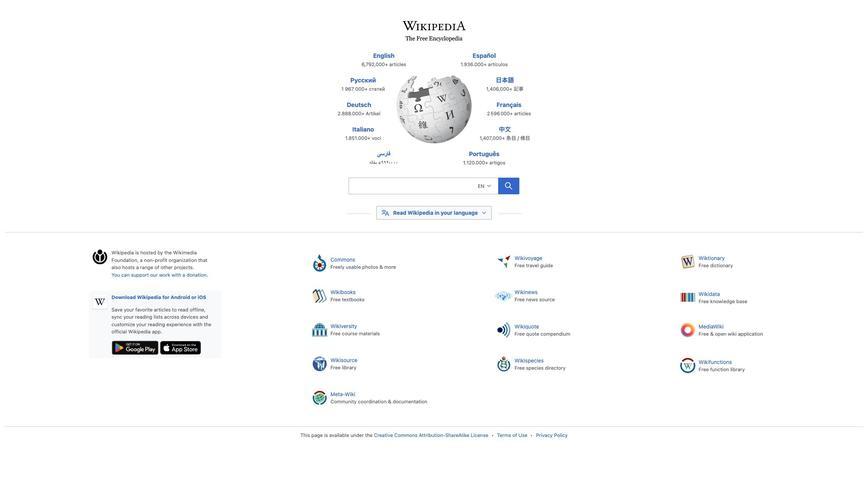 Task type: describe. For each thing, give the bounding box(es) containing it.
other projects element
[[305, 250, 863, 420]]

top languages element
[[330, 51, 539, 174]]



Task type: locate. For each thing, give the bounding box(es) containing it.
None search field
[[332, 176, 536, 199], [349, 178, 498, 194], [332, 176, 536, 199], [349, 178, 498, 194]]



